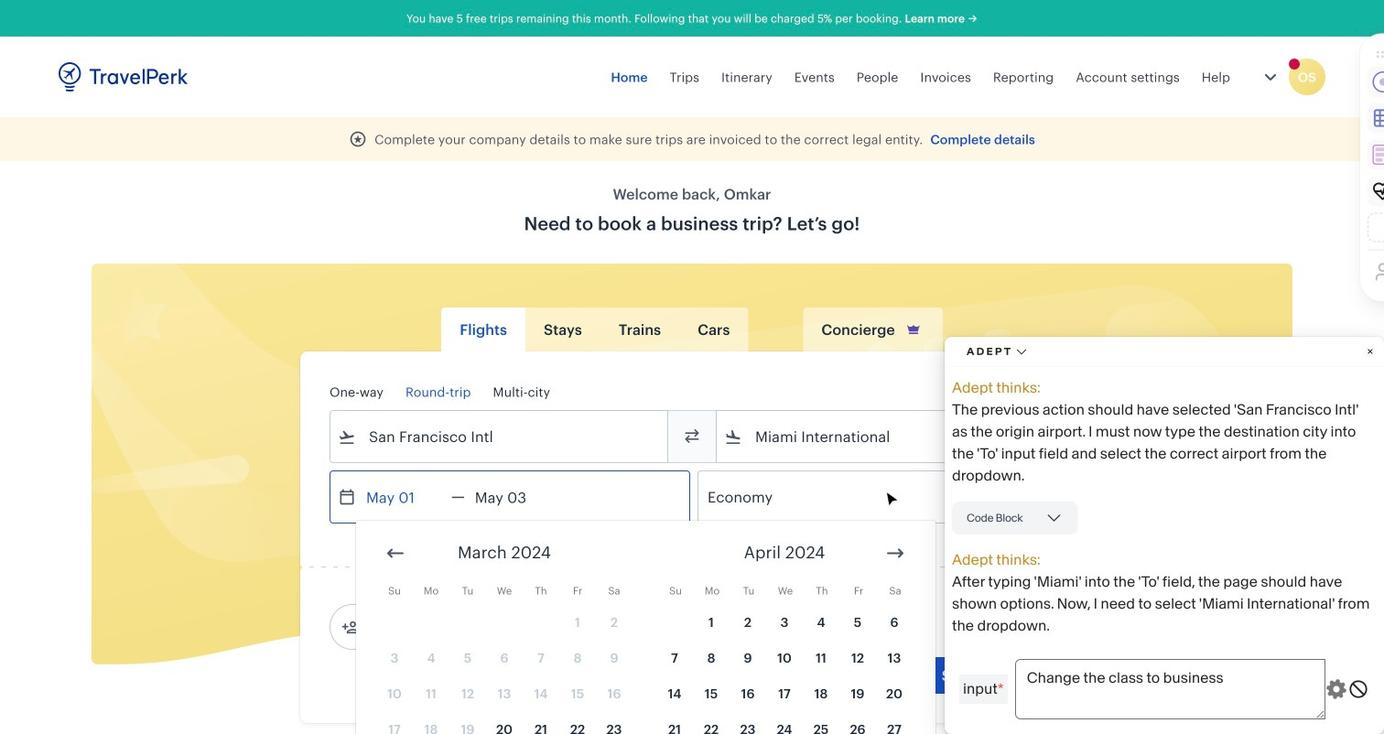Task type: describe. For each thing, give the bounding box(es) containing it.
From search field
[[356, 422, 644, 451]]

calendar application
[[356, 521, 1385, 734]]

To search field
[[743, 422, 1030, 451]]

move forward to switch to the next month. image
[[885, 543, 907, 565]]

Return text field
[[465, 472, 560, 523]]



Task type: locate. For each thing, give the bounding box(es) containing it.
move backward to switch to the previous month. image
[[385, 543, 407, 565]]

Depart text field
[[356, 472, 451, 523]]

Add first traveler search field
[[360, 613, 550, 642]]



